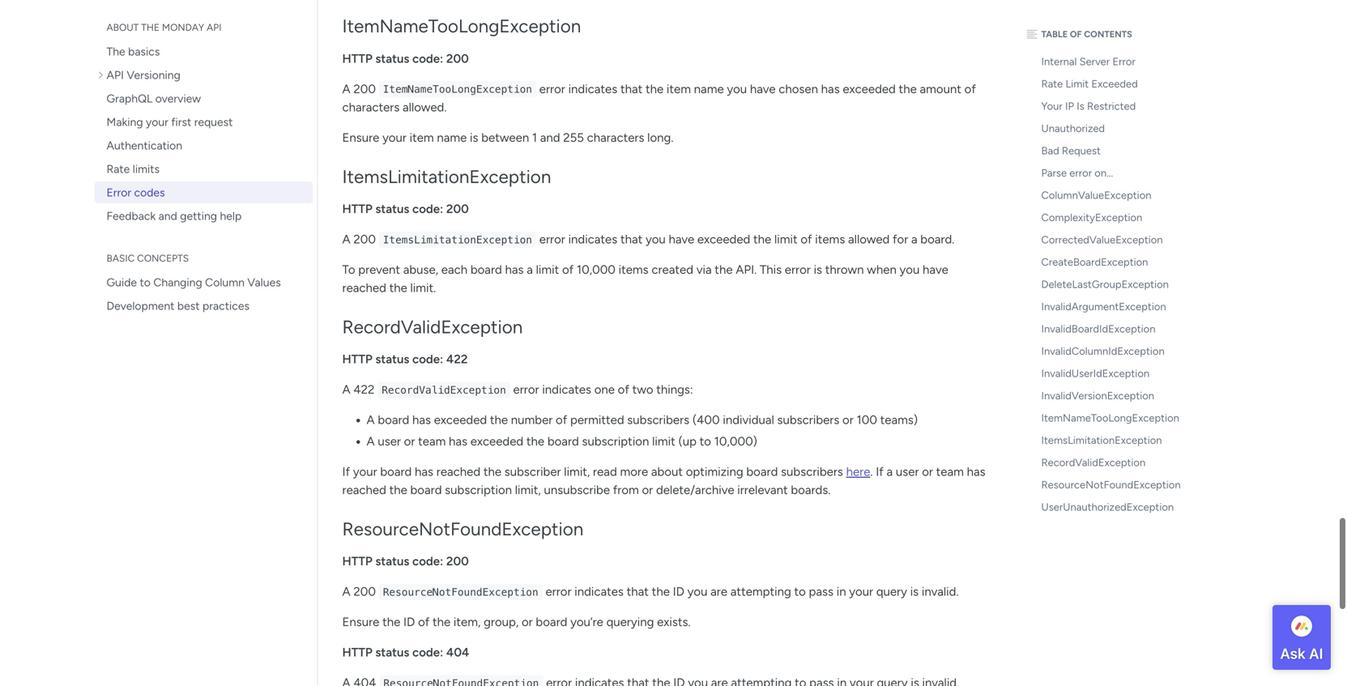 Task type: locate. For each thing, give the bounding box(es) containing it.
boards.
[[791, 483, 831, 497]]

1 vertical spatial itemnametoolongexception
[[383, 83, 532, 95]]

here
[[847, 465, 871, 479]]

invalidargumentexception
[[1042, 300, 1167, 313]]

rate
[[1042, 77, 1063, 90], [107, 162, 130, 176]]

0 horizontal spatial user
[[378, 434, 401, 449]]

1 vertical spatial 422
[[354, 383, 375, 397]]

your ip is restricted link
[[1023, 95, 1201, 118]]

limit,
[[564, 465, 590, 479], [515, 483, 541, 497]]

1 vertical spatial id
[[404, 615, 415, 630]]

0 horizontal spatial api
[[107, 68, 124, 82]]

0 horizontal spatial and
[[159, 209, 177, 223]]

1 vertical spatial to
[[700, 434, 712, 449]]

id
[[673, 585, 685, 599], [404, 615, 415, 630]]

1 horizontal spatial team
[[937, 465, 964, 479]]

about the monday api
[[107, 21, 222, 33]]

and inside the feedback and getting help link
[[159, 209, 177, 223]]

exceeded
[[843, 82, 896, 96], [698, 232, 751, 247], [434, 413, 487, 428], [471, 434, 524, 449]]

to inside a board has exceeded the number of permitted subscribers (400 individual subscribers or 100 teams) a user or team has exceeded the board subscription limit (up to 10,000)
[[700, 434, 712, 449]]

1 vertical spatial http status code: 200
[[342, 202, 469, 216]]

of up http status code: 404
[[418, 615, 430, 630]]

making your first request link
[[94, 111, 313, 133]]

itemnametoolongexception up a 200 itemnametoolongexception
[[342, 15, 581, 37]]

pass
[[809, 585, 834, 599]]

1 horizontal spatial rate
[[1042, 77, 1063, 90]]

overview
[[155, 92, 201, 105]]

and down codes
[[159, 209, 177, 223]]

0 horizontal spatial subscription
[[445, 483, 512, 497]]

0 vertical spatial have
[[750, 82, 776, 96]]

indicates up 10,000
[[569, 232, 618, 247]]

have inside error indicates that the item name you have chosen has exceeded the amount of characters allowed.
[[750, 82, 776, 96]]

0 vertical spatial name
[[694, 82, 724, 96]]

1 horizontal spatial characters
[[587, 130, 645, 145]]

of left 10,000
[[562, 262, 574, 277]]

characters right 255
[[587, 130, 645, 145]]

long.
[[648, 130, 674, 145]]

invalidargumentexception link
[[1023, 296, 1201, 318]]

createboardexception link
[[1023, 251, 1201, 274]]

0 vertical spatial id
[[673, 585, 685, 599]]

your for item
[[383, 130, 407, 145]]

0 vertical spatial to
[[140, 276, 151, 289]]

rate for rate limits
[[107, 162, 130, 176]]

characters left allowed.
[[342, 100, 400, 114]]

to right the guide
[[140, 276, 151, 289]]

0 vertical spatial a
[[912, 232, 918, 247]]

feedback
[[107, 209, 156, 223]]

3 http from the top
[[342, 352, 373, 367]]

teams)
[[881, 413, 918, 428]]

1 vertical spatial and
[[159, 209, 177, 223]]

to
[[140, 276, 151, 289], [700, 434, 712, 449], [795, 585, 806, 599]]

1 code: from the top
[[413, 51, 444, 66]]

column
[[205, 276, 245, 289]]

2 horizontal spatial a
[[912, 232, 918, 247]]

2 vertical spatial a
[[887, 465, 893, 479]]

resourcenotfoundexception link
[[1023, 474, 1201, 496]]

1 vertical spatial recordvalidexception
[[382, 384, 506, 396]]

of right amount
[[965, 82, 976, 96]]

between
[[482, 130, 529, 145]]

you left chosen
[[727, 82, 747, 96]]

2 vertical spatial reached
[[342, 483, 386, 497]]

are
[[711, 585, 728, 599]]

items inside to prevent abuse, each board has a limit of 10,000 items created via the api. this error is thrown when you have reached the limit.
[[619, 262, 649, 277]]

to prevent abuse, each board has a limit of 10,000 items created via the api. this error is thrown when you have reached the limit.
[[342, 262, 949, 295]]

group,
[[484, 615, 519, 630]]

2 vertical spatial resourcenotfoundexception
[[383, 586, 539, 598]]

0 vertical spatial characters
[[342, 100, 400, 114]]

itemslimitationexception up each
[[383, 234, 532, 246]]

a for a 200 itemnametoolongexception
[[342, 82, 351, 96]]

2 vertical spatial recordvalidexception
[[1042, 456, 1146, 469]]

limit, up unsubscribe
[[564, 465, 590, 479]]

2 http status code: 200 from the top
[[342, 202, 469, 216]]

2 http from the top
[[342, 202, 373, 216]]

is inside to prevent abuse, each board has a limit of 10,000 items created via the api. this error is thrown when you have reached the limit.
[[814, 262, 823, 277]]

id up http status code: 404
[[404, 615, 415, 630]]

parse error on... link
[[1023, 162, 1201, 184]]

indicates left one
[[542, 383, 592, 397]]

itemslimitationexception down between
[[342, 166, 551, 187]]

1 vertical spatial limit,
[[515, 483, 541, 497]]

0 vertical spatial rate
[[1042, 77, 1063, 90]]

board inside . if a user or team has reached the board subscription limit, unsubscribe from or delete/archive irrelevant boards.
[[410, 483, 442, 497]]

reached inside to prevent abuse, each board has a limit of 10,000 items created via the api. this error is thrown when you have reached the limit.
[[342, 281, 386, 295]]

have up created
[[669, 232, 695, 247]]

optimizing
[[686, 465, 744, 479]]

0 horizontal spatial limit,
[[515, 483, 541, 497]]

you right when
[[900, 262, 920, 277]]

recordvalidexception inside a 422 recordvalidexception error indicates one of two things:
[[382, 384, 506, 396]]

reached inside . if a user or team has reached the board subscription limit, unsubscribe from or delete/archive irrelevant boards.
[[342, 483, 386, 497]]

0 horizontal spatial rate
[[107, 162, 130, 176]]

item inside error indicates that the item name you have chosen has exceeded the amount of characters allowed.
[[667, 82, 691, 96]]

practices
[[203, 299, 250, 313]]

graphql
[[107, 92, 153, 105]]

indicates up you're
[[575, 585, 624, 599]]

4 code: from the top
[[413, 554, 444, 569]]

2 vertical spatial itemnametoolongexception
[[1042, 412, 1180, 425]]

1 horizontal spatial user
[[896, 465, 919, 479]]

0 horizontal spatial limit
[[536, 262, 559, 277]]

have for chosen
[[750, 82, 776, 96]]

1 horizontal spatial and
[[540, 130, 560, 145]]

error up exceeded
[[1113, 55, 1136, 68]]

created
[[652, 262, 694, 277]]

codes
[[134, 186, 165, 199]]

limit up this
[[775, 232, 798, 247]]

0 vertical spatial api
[[207, 21, 222, 33]]

ensure your item name is between 1 and 255 characters long.
[[342, 130, 674, 145]]

0 horizontal spatial if
[[342, 465, 350, 479]]

1 vertical spatial have
[[669, 232, 695, 247]]

1 horizontal spatial have
[[750, 82, 776, 96]]

and
[[540, 130, 560, 145], [159, 209, 177, 223]]

has inside to prevent abuse, each board has a limit of 10,000 items created via the api. this error is thrown when you have reached the limit.
[[505, 262, 524, 277]]

0 horizontal spatial to
[[140, 276, 151, 289]]

development
[[107, 299, 175, 313]]

1 vertical spatial a
[[527, 262, 533, 277]]

of right number
[[556, 413, 568, 428]]

query
[[877, 585, 908, 599]]

1 horizontal spatial api
[[207, 21, 222, 33]]

subscription
[[582, 434, 649, 449], [445, 483, 512, 497]]

0 horizontal spatial 422
[[354, 383, 375, 397]]

ensure for ensure your item name is between 1 and 255 characters long.
[[342, 130, 380, 145]]

board
[[471, 262, 502, 277], [378, 413, 410, 428], [548, 434, 579, 449], [380, 465, 412, 479], [747, 465, 778, 479], [410, 483, 442, 497], [536, 615, 568, 630]]

unauthorized
[[1042, 122, 1105, 135]]

5 code: from the top
[[413, 645, 444, 660]]

subscription down permitted
[[582, 434, 649, 449]]

1 vertical spatial items
[[619, 262, 649, 277]]

1 horizontal spatial limit
[[652, 434, 676, 449]]

a left 10,000
[[527, 262, 533, 277]]

0 vertical spatial error
[[1113, 55, 1136, 68]]

board.
[[921, 232, 955, 247]]

422 down http status code: 422
[[354, 383, 375, 397]]

1 ensure from the top
[[342, 130, 380, 145]]

200
[[446, 51, 469, 66], [354, 82, 376, 96], [446, 202, 469, 216], [354, 232, 376, 247], [446, 554, 469, 569], [354, 585, 376, 599]]

error
[[1113, 55, 1136, 68], [107, 186, 131, 199]]

a right for
[[912, 232, 918, 247]]

1 vertical spatial subscription
[[445, 483, 512, 497]]

your ip is restricted
[[1042, 100, 1136, 113]]

1 vertical spatial itemslimitationexception
[[383, 234, 532, 246]]

itemnametoolongexception up allowed.
[[383, 83, 532, 95]]

0 vertical spatial ensure
[[342, 130, 380, 145]]

characters inside error indicates that the item name you have chosen has exceeded the amount of characters allowed.
[[342, 100, 400, 114]]

is right query
[[911, 585, 919, 599]]

1 horizontal spatial limit,
[[564, 465, 590, 479]]

0 horizontal spatial team
[[418, 434, 446, 449]]

1 vertical spatial team
[[937, 465, 964, 479]]

limit left (up
[[652, 434, 676, 449]]

1 vertical spatial name
[[437, 130, 467, 145]]

0 horizontal spatial item
[[410, 130, 434, 145]]

error
[[540, 82, 566, 96], [1070, 167, 1093, 180], [540, 232, 566, 247], [785, 262, 811, 277], [513, 383, 539, 397], [546, 585, 572, 599]]

monday
[[162, 21, 204, 33]]

2 vertical spatial to
[[795, 585, 806, 599]]

items down a 200 itemslimitationexception error indicates that you have exceeded the limit of items allowed for a board.
[[619, 262, 649, 277]]

internal
[[1042, 55, 1077, 68]]

a inside . if a user or team has reached the board subscription limit, unsubscribe from or delete/archive irrelevant boards.
[[887, 465, 893, 479]]

ask ai
[[1281, 645, 1324, 663]]

ip
[[1066, 100, 1075, 113]]

limit left 10,000
[[536, 262, 559, 277]]

a right '.'
[[887, 465, 893, 479]]

0 vertical spatial subscription
[[582, 434, 649, 449]]

name inside error indicates that the item name you have chosen has exceeded the amount of characters allowed.
[[694, 82, 724, 96]]

indicates up 255
[[569, 82, 618, 96]]

0 vertical spatial team
[[418, 434, 446, 449]]

0 horizontal spatial have
[[669, 232, 695, 247]]

you
[[727, 82, 747, 96], [646, 232, 666, 247], [900, 262, 920, 277], [688, 585, 708, 599]]

the inside . if a user or team has reached the board subscription limit, unsubscribe from or delete/archive irrelevant boards.
[[389, 483, 407, 497]]

1 vertical spatial ensure
[[342, 615, 380, 630]]

exceeded right chosen
[[843, 82, 896, 96]]

2 vertical spatial limit
[[652, 434, 676, 449]]

has inside . if a user or team has reached the board subscription limit, unsubscribe from or delete/archive irrelevant boards.
[[967, 465, 986, 479]]

error codes link
[[94, 182, 313, 203]]

status
[[376, 51, 410, 66], [376, 202, 410, 216], [376, 352, 410, 367], [376, 554, 410, 569], [376, 645, 410, 660]]

limit, down subscriber
[[515, 483, 541, 497]]

1 vertical spatial is
[[814, 262, 823, 277]]

1 horizontal spatial to
[[700, 434, 712, 449]]

development best practices link
[[94, 295, 313, 317]]

your
[[1042, 100, 1063, 113]]

1 horizontal spatial item
[[667, 82, 691, 96]]

api up the basics link
[[207, 21, 222, 33]]

request
[[1062, 144, 1101, 157]]

have down board.
[[923, 262, 949, 277]]

of left "allowed"
[[801, 232, 813, 247]]

1 vertical spatial that
[[621, 232, 643, 247]]

your
[[146, 115, 168, 129], [383, 130, 407, 145], [353, 465, 377, 479], [850, 585, 874, 599]]

0 vertical spatial http status code: 200
[[342, 51, 469, 66]]

1 if from the left
[[342, 465, 350, 479]]

0 horizontal spatial characters
[[342, 100, 400, 114]]

your for board
[[353, 465, 377, 479]]

0 horizontal spatial is
[[470, 130, 479, 145]]

error up the feedback
[[107, 186, 131, 199]]

invaliduseridexception link
[[1023, 363, 1201, 385]]

is left between
[[470, 130, 479, 145]]

0 vertical spatial user
[[378, 434, 401, 449]]

and right 1 on the left top of page
[[540, 130, 560, 145]]

2 vertical spatial http status code: 200
[[342, 554, 469, 569]]

permitted
[[571, 413, 625, 428]]

indicates for error indicates one of two things:
[[542, 383, 592, 397]]

0 vertical spatial reached
[[342, 281, 386, 295]]

1 vertical spatial rate
[[107, 162, 130, 176]]

to right (up
[[700, 434, 712, 449]]

5 status from the top
[[376, 645, 410, 660]]

404
[[446, 645, 470, 660]]

rate left the limits
[[107, 162, 130, 176]]

amount
[[920, 82, 962, 96]]

itemslimitationexception down itemnametoolongexception link on the right of page
[[1042, 434, 1163, 447]]

exceeded inside error indicates that the item name you have chosen has exceeded the amount of characters allowed.
[[843, 82, 896, 96]]

to left pass
[[795, 585, 806, 599]]

thrown
[[826, 262, 864, 277]]

you left the are
[[688, 585, 708, 599]]

items up "thrown"
[[816, 232, 846, 247]]

the basics
[[107, 45, 160, 58]]

basics
[[128, 45, 160, 58]]

2 vertical spatial itemslimitationexception
[[1042, 434, 1163, 447]]

1 vertical spatial limit
[[536, 262, 559, 277]]

recordvalidexception down itemslimitationexception link
[[1042, 456, 1146, 469]]

0 horizontal spatial items
[[619, 262, 649, 277]]

itemnametoolongexception link
[[1023, 407, 1201, 430]]

2 horizontal spatial have
[[923, 262, 949, 277]]

100
[[857, 413, 878, 428]]

rate inside rate limits link
[[107, 162, 130, 176]]

0 horizontal spatial id
[[404, 615, 415, 630]]

1 horizontal spatial is
[[814, 262, 823, 277]]

api down the
[[107, 68, 124, 82]]

rate limits
[[107, 162, 160, 176]]

indicates for error indicates that you have exceeded the limit of items allowed for a board.
[[569, 232, 618, 247]]

of inside to prevent abuse, each board has a limit of 10,000 items created via the api. this error is thrown when you have reached the limit.
[[562, 262, 574, 277]]

things:
[[657, 383, 693, 397]]

1 vertical spatial error
[[107, 186, 131, 199]]

of inside a board has exceeded the number of permitted subscribers (400 individual subscribers or 100 teams) a user or team has exceeded the board subscription limit (up to 10,000)
[[556, 413, 568, 428]]

invalidversionexception
[[1042, 389, 1155, 402]]

0 vertical spatial and
[[540, 130, 560, 145]]

id up 'exists.'
[[673, 585, 685, 599]]

2 ensure from the top
[[342, 615, 380, 630]]

1 horizontal spatial name
[[694, 82, 724, 96]]

name
[[694, 82, 724, 96], [437, 130, 467, 145]]

has
[[822, 82, 840, 96], [505, 262, 524, 277], [413, 413, 431, 428], [449, 434, 468, 449], [415, 465, 434, 479], [967, 465, 986, 479]]

1 vertical spatial user
[[896, 465, 919, 479]]

1 horizontal spatial items
[[816, 232, 846, 247]]

user inside a board has exceeded the number of permitted subscribers (400 individual subscribers or 100 teams) a user or team has exceeded the board subscription limit (up to 10,000)
[[378, 434, 401, 449]]

columnvalueexception link
[[1023, 184, 1201, 207]]

3 http status code: 200 from the top
[[342, 554, 469, 569]]

2 code: from the top
[[413, 202, 444, 216]]

2 vertical spatial is
[[911, 585, 919, 599]]

show subpages for api versioning image
[[98, 69, 107, 81]]

0 vertical spatial limit,
[[564, 465, 590, 479]]

itemnametoolongexception down the invalidversionexception link
[[1042, 412, 1180, 425]]

ask
[[1281, 645, 1306, 663]]

2 if from the left
[[876, 465, 884, 479]]

subscribers left 100
[[778, 413, 840, 428]]

1 horizontal spatial error
[[1113, 55, 1136, 68]]

limit inside to prevent abuse, each board has a limit of 10,000 items created via the api. this error is thrown when you have reached the limit.
[[536, 262, 559, 277]]

0 horizontal spatial a
[[527, 262, 533, 277]]

the basics link
[[94, 41, 313, 62]]

item down allowed.
[[410, 130, 434, 145]]

that inside error indicates that the item name you have chosen has exceeded the amount of characters allowed.
[[621, 82, 643, 96]]

code:
[[413, 51, 444, 66], [413, 202, 444, 216], [413, 352, 444, 367], [413, 554, 444, 569], [413, 645, 444, 660]]

recordvalidexception down http status code: 422
[[382, 384, 506, 396]]

exceeded down a 422 recordvalidexception error indicates one of two things:
[[434, 413, 487, 428]]

2 horizontal spatial to
[[795, 585, 806, 599]]

recordvalidexception down limit.
[[342, 316, 523, 338]]

subscription inside a board has exceeded the number of permitted subscribers (400 individual subscribers or 100 teams) a user or team has exceeded the board subscription limit (up to 10,000)
[[582, 434, 649, 449]]

have left chosen
[[750, 82, 776, 96]]

0 vertical spatial items
[[816, 232, 846, 247]]

making your first request
[[107, 115, 233, 129]]

5 http from the top
[[342, 645, 373, 660]]

rate inside rate limit exceeded link
[[1042, 77, 1063, 90]]

item up long.
[[667, 82, 691, 96]]

rate up your
[[1042, 77, 1063, 90]]

rate for rate limit exceeded
[[1042, 77, 1063, 90]]

0 vertical spatial that
[[621, 82, 643, 96]]

is left "thrown"
[[814, 262, 823, 277]]

1 horizontal spatial subscription
[[582, 434, 649, 449]]

0 horizontal spatial error
[[107, 186, 131, 199]]

2 horizontal spatial limit
[[775, 232, 798, 247]]

exists.
[[657, 615, 691, 630]]

422 up a 422 recordvalidexception error indicates one of two things:
[[446, 352, 468, 367]]

subscription down subscriber
[[445, 483, 512, 497]]

columnvalueexception
[[1042, 189, 1152, 202]]

error inside to prevent abuse, each board has a limit of 10,000 items created via the api. this error is thrown when you have reached the limit.
[[785, 262, 811, 277]]



Task type: vqa. For each thing, say whether or not it's contained in the screenshot.
BASIC Concepts at the top
yes



Task type: describe. For each thing, give the bounding box(es) containing it.
http status code: 404
[[342, 645, 470, 660]]

parse error on...
[[1042, 167, 1114, 180]]

of right one
[[618, 383, 630, 397]]

you up created
[[646, 232, 666, 247]]

in
[[837, 585, 847, 599]]

querying
[[607, 615, 654, 630]]

invalidboardidexception
[[1042, 323, 1156, 336]]

that for you
[[621, 232, 643, 247]]

bad request
[[1042, 144, 1101, 157]]

a for a 200 resourcenotfoundexception error indicates that the id you are attempting to pass in your query is invalid.
[[342, 585, 351, 599]]

1 status from the top
[[376, 51, 410, 66]]

making
[[107, 115, 143, 129]]

itemslimitationexception inside a 200 itemslimitationexception error indicates that you have exceeded the limit of items allowed for a board.
[[383, 234, 532, 246]]

chosen
[[779, 82, 819, 96]]

complexityexception link
[[1023, 207, 1201, 229]]

via
[[697, 262, 712, 277]]

development best practices
[[107, 299, 250, 313]]

1 horizontal spatial 422
[[446, 352, 468, 367]]

(400
[[693, 413, 720, 428]]

3 status from the top
[[376, 352, 410, 367]]

ensure the id of the item, group, or board you're querying exists.
[[342, 615, 691, 630]]

1 http from the top
[[342, 51, 373, 66]]

one
[[595, 383, 615, 397]]

a for a 200 itemslimitationexception error indicates that you have exceeded the limit of items allowed for a board.
[[342, 232, 351, 247]]

1 vertical spatial api
[[107, 68, 124, 82]]

invalidversionexception link
[[1023, 385, 1201, 407]]

userunauthorizedexception link
[[1023, 496, 1201, 519]]

ensure for ensure the id of the item, group, or board you're querying exists.
[[342, 615, 380, 630]]

basic
[[107, 252, 135, 264]]

if inside . if a user or team has reached the board subscription limit, unsubscribe from or delete/archive irrelevant boards.
[[876, 465, 884, 479]]

have inside to prevent abuse, each board has a limit of 10,000 items created via the api. this error is thrown when you have reached the limit.
[[923, 262, 949, 277]]

your for first
[[146, 115, 168, 129]]

subscribers down two
[[628, 413, 690, 428]]

basic concepts
[[107, 252, 189, 264]]

rate limits link
[[94, 158, 313, 180]]

correctedvalueexception link
[[1023, 229, 1201, 251]]

team inside . if a user or team has reached the board subscription limit, unsubscribe from or delete/archive irrelevant boards.
[[937, 465, 964, 479]]

subscribers up boards.
[[781, 465, 844, 479]]

exceeded down number
[[471, 434, 524, 449]]

guide
[[107, 276, 137, 289]]

allowed
[[849, 232, 890, 247]]

subscription inside . if a user or team has reached the board subscription limit, unsubscribe from or delete/archive irrelevant boards.
[[445, 483, 512, 497]]

for
[[893, 232, 909, 247]]

best
[[177, 299, 200, 313]]

itemnametoolongexception inside itemnametoolongexception link
[[1042, 412, 1180, 425]]

4 http from the top
[[342, 554, 373, 569]]

guide to changing column values link
[[94, 271, 313, 293]]

0 vertical spatial recordvalidexception
[[342, 316, 523, 338]]

this
[[760, 262, 782, 277]]

4 status from the top
[[376, 554, 410, 569]]

you inside error indicates that the item name you have chosen has exceeded the amount of characters allowed.
[[727, 82, 747, 96]]

exceeded up via
[[698, 232, 751, 247]]

user inside . if a user or team has reached the board subscription limit, unsubscribe from or delete/archive irrelevant boards.
[[896, 465, 919, 479]]

1 http status code: 200 from the top
[[342, 51, 469, 66]]

deletelastgroupexception link
[[1023, 274, 1201, 296]]

.
[[871, 465, 873, 479]]

0 horizontal spatial name
[[437, 130, 467, 145]]

versioning
[[127, 68, 181, 82]]

has inside error indicates that the item name you have chosen has exceeded the amount of characters allowed.
[[822, 82, 840, 96]]

guide to changing column values
[[107, 276, 281, 289]]

error inside error indicates that the item name you have chosen has exceeded the amount of characters allowed.
[[540, 82, 566, 96]]

bad request link
[[1023, 140, 1201, 162]]

10,000
[[577, 262, 616, 277]]

internal server error
[[1042, 55, 1136, 68]]

3 code: from the top
[[413, 352, 444, 367]]

authentication
[[107, 139, 182, 152]]

indicates inside error indicates that the item name you have chosen has exceeded the amount of characters allowed.
[[569, 82, 618, 96]]

first
[[171, 115, 191, 129]]

a 422 recordvalidexception error indicates one of two things:
[[342, 383, 693, 397]]

a for a 422 recordvalidexception error indicates one of two things:
[[342, 383, 351, 397]]

itemnametoolongexception inside a 200 itemnametoolongexception
[[383, 83, 532, 95]]

resourcenotfoundexception inside a 200 resourcenotfoundexception error indicates that the id you are attempting to pass in your query is invalid.
[[383, 586, 539, 598]]

prevent
[[358, 262, 400, 277]]

correctedvalueexception
[[1042, 233, 1163, 246]]

concepts
[[137, 252, 189, 264]]

rate limit exceeded
[[1042, 77, 1138, 90]]

here link
[[847, 465, 871, 479]]

api.
[[736, 262, 757, 277]]

parse
[[1042, 167, 1067, 180]]

board inside to prevent abuse, each board has a limit of 10,000 items created via the api. this error is thrown when you have reached the limit.
[[471, 262, 502, 277]]

2 status from the top
[[376, 202, 410, 216]]

internal server error link
[[1023, 51, 1201, 73]]

have for exceeded
[[669, 232, 695, 247]]

server
[[1080, 55, 1110, 68]]

rate limit exceeded link
[[1023, 73, 1201, 95]]

limit inside a board has exceeded the number of permitted subscribers (400 individual subscribers or 100 teams) a user or team has exceeded the board subscription limit (up to 10,000)
[[652, 434, 676, 449]]

1 vertical spatial item
[[410, 130, 434, 145]]

is
[[1077, 100, 1085, 113]]

feedback and getting help
[[107, 209, 242, 223]]

0 vertical spatial resourcenotfoundexception
[[1042, 479, 1181, 492]]

to
[[342, 262, 355, 277]]

complexityexception
[[1042, 211, 1143, 224]]

api versioning
[[107, 68, 181, 82]]

abuse,
[[403, 262, 439, 277]]

indicates for error indicates that the id you are attempting to pass in your query is invalid.
[[575, 585, 624, 599]]

0 vertical spatial itemslimitationexception
[[342, 166, 551, 187]]

from
[[613, 483, 639, 497]]

you're
[[571, 615, 604, 630]]

number
[[511, 413, 553, 428]]

about
[[651, 465, 683, 479]]

ai
[[1310, 645, 1324, 663]]

. if a user or team has reached the board subscription limit, unsubscribe from or delete/archive irrelevant boards.
[[342, 465, 986, 497]]

2 horizontal spatial is
[[911, 585, 919, 599]]

delete/archive
[[656, 483, 735, 497]]

invalidcolumnidexception link
[[1023, 340, 1201, 363]]

limit, inside . if a user or team has reached the board subscription limit, unsubscribe from or delete/archive irrelevant boards.
[[515, 483, 541, 497]]

a for a board has exceeded the number of permitted subscribers (400 individual subscribers or 100 teams) a user or team has exceeded the board subscription limit (up to 10,000)
[[367, 413, 375, 428]]

authentication link
[[94, 135, 313, 156]]

to inside guide to changing column values link
[[140, 276, 151, 289]]

http status code: 422
[[342, 352, 468, 367]]

1 horizontal spatial id
[[673, 585, 685, 599]]

api versioning link
[[94, 64, 313, 86]]

limit
[[1066, 77, 1089, 90]]

invalidboardidexception link
[[1023, 318, 1201, 340]]

that for the
[[627, 585, 649, 599]]

exceeded
[[1092, 77, 1138, 90]]

graphql overview link
[[94, 88, 313, 109]]

1 vertical spatial reached
[[437, 465, 481, 479]]

a inside to prevent abuse, each board has a limit of 10,000 items created via the api. this error is thrown when you have reached the limit.
[[527, 262, 533, 277]]

values
[[248, 276, 281, 289]]

1 vertical spatial resourcenotfoundexception
[[342, 518, 584, 540]]

0 vertical spatial is
[[470, 130, 479, 145]]

project logo image
[[1289, 614, 1315, 639]]

invalidcolumnidexception
[[1042, 345, 1165, 358]]

request
[[194, 115, 233, 129]]

0 vertical spatial itemnametoolongexception
[[342, 15, 581, 37]]

itemslimitationexception link
[[1023, 430, 1201, 452]]

1 vertical spatial characters
[[587, 130, 645, 145]]

when
[[867, 262, 897, 277]]

two
[[633, 383, 654, 397]]

team inside a board has exceeded the number of permitted subscribers (400 individual subscribers or 100 teams) a user or team has exceeded the board subscription limit (up to 10,000)
[[418, 434, 446, 449]]

of inside error indicates that the item name you have chosen has exceeded the amount of characters allowed.
[[965, 82, 976, 96]]

you inside to prevent abuse, each board has a limit of 10,000 items created via the api. this error is thrown when you have reached the limit.
[[900, 262, 920, 277]]

255
[[563, 130, 584, 145]]

a board has exceeded the number of permitted subscribers (400 individual subscribers or 100 teams) a user or team has exceeded the board subscription limit (up to 10,000)
[[367, 413, 918, 449]]

attempting
[[731, 585, 792, 599]]

item,
[[454, 615, 481, 630]]

userunauthorizedexception
[[1042, 501, 1174, 514]]



